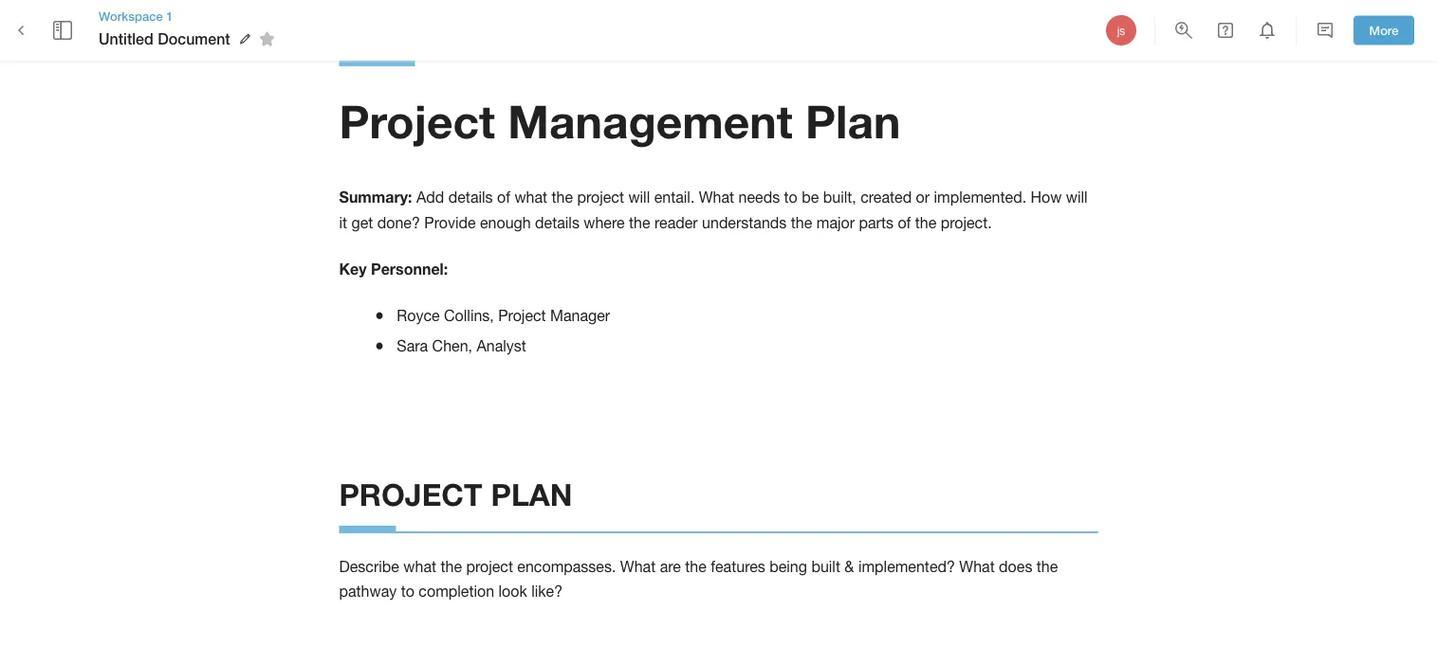 Task type: describe. For each thing, give the bounding box(es) containing it.
be
[[802, 189, 819, 207]]

royce collins, project manager
[[397, 307, 610, 325]]

project.
[[941, 214, 992, 232]]

key personnel:
[[339, 261, 448, 279]]

plan
[[805, 94, 901, 148]]

enough
[[480, 214, 531, 232]]

what inside add details of what the project will entail. what needs to be built, created or implemented. how will it get done? provide enough details where the reader understands the major parts of the project.
[[699, 189, 734, 207]]

how
[[1031, 189, 1062, 207]]

key
[[339, 261, 367, 279]]

0 horizontal spatial what
[[620, 559, 656, 577]]

pathway
[[339, 584, 397, 602]]

sara chen, analyst
[[397, 338, 526, 355]]

0 horizontal spatial of
[[497, 189, 510, 207]]

encompasses.
[[517, 559, 616, 577]]

1 will from the left
[[628, 189, 650, 207]]

parts
[[859, 214, 893, 232]]

js button
[[1103, 12, 1139, 48]]

major
[[816, 214, 855, 232]]

&
[[845, 559, 854, 577]]

entail.
[[654, 189, 695, 207]]

what inside the describe what the project encompasses. what are the features being built & implemented? what does the pathway to completion look like?
[[403, 559, 436, 577]]

project management plan
[[339, 94, 901, 148]]

collins,
[[444, 307, 494, 325]]

1 vertical spatial of
[[898, 214, 911, 232]]

where
[[584, 214, 625, 232]]

manager
[[550, 307, 610, 325]]

workspace 1 link
[[99, 7, 281, 25]]

features
[[711, 559, 765, 577]]

favorite image
[[256, 28, 279, 50]]

workspace
[[99, 8, 163, 23]]

1 horizontal spatial details
[[535, 214, 579, 232]]

chen,
[[432, 338, 472, 355]]

look
[[498, 584, 527, 602]]

project
[[339, 478, 482, 514]]

needs
[[738, 189, 780, 207]]

management
[[508, 94, 793, 148]]

analyst
[[477, 338, 526, 355]]

sara
[[397, 338, 428, 355]]

untitled document
[[99, 30, 230, 48]]

1
[[166, 8, 173, 23]]



Task type: locate. For each thing, give the bounding box(es) containing it.
to
[[784, 189, 798, 207], [401, 584, 414, 602]]

1 vertical spatial project
[[498, 307, 546, 325]]

will right how
[[1066, 189, 1088, 207]]

does
[[999, 559, 1032, 577]]

of right parts
[[898, 214, 911, 232]]

1 vertical spatial project
[[466, 559, 513, 577]]

understands
[[702, 214, 787, 232]]

or
[[916, 189, 930, 207]]

document
[[158, 30, 230, 48]]

add details of what the project will entail. what needs to be built, created or implemented. how will it get done? provide enough details where the reader understands the major parts of the project.
[[339, 189, 1092, 232]]

details
[[448, 189, 493, 207], [535, 214, 579, 232]]

reader
[[654, 214, 698, 232]]

what left does
[[959, 559, 995, 577]]

more button
[[1354, 16, 1414, 45]]

will
[[628, 189, 650, 207], [1066, 189, 1088, 207]]

implemented.
[[934, 189, 1026, 207]]

to inside the describe what the project encompasses. what are the features being built & implemented? what does the pathway to completion look like?
[[401, 584, 414, 602]]

1 vertical spatial what
[[403, 559, 436, 577]]

0 vertical spatial project
[[339, 94, 495, 148]]

royce
[[397, 307, 440, 325]]

will left entail.
[[628, 189, 650, 207]]

plan
[[491, 478, 572, 514]]

provide
[[424, 214, 476, 232]]

built
[[811, 559, 840, 577]]

0 horizontal spatial will
[[628, 189, 650, 207]]

personnel:
[[371, 261, 448, 279]]

details up provide
[[448, 189, 493, 207]]

of up enough
[[497, 189, 510, 207]]

0 horizontal spatial what
[[403, 559, 436, 577]]

summary:
[[339, 189, 412, 207]]

like?
[[531, 584, 563, 602]]

workspace 1
[[99, 8, 173, 23]]

1 horizontal spatial of
[[898, 214, 911, 232]]

2 horizontal spatial what
[[959, 559, 995, 577]]

1 horizontal spatial to
[[784, 189, 798, 207]]

0 vertical spatial to
[[784, 189, 798, 207]]

built,
[[823, 189, 856, 207]]

what
[[699, 189, 734, 207], [620, 559, 656, 577], [959, 559, 995, 577]]

0 horizontal spatial to
[[401, 584, 414, 602]]

project up "look"
[[466, 559, 513, 577]]

implemented?
[[858, 559, 955, 577]]

untitled
[[99, 30, 153, 48]]

to right pathway
[[401, 584, 414, 602]]

1 horizontal spatial what
[[514, 189, 547, 207]]

of
[[497, 189, 510, 207], [898, 214, 911, 232]]

more
[[1369, 23, 1399, 38]]

1 horizontal spatial what
[[699, 189, 734, 207]]

what
[[514, 189, 547, 207], [403, 559, 436, 577]]

details left where
[[535, 214, 579, 232]]

project
[[577, 189, 624, 207], [466, 559, 513, 577]]

project up where
[[577, 189, 624, 207]]

to left be
[[784, 189, 798, 207]]

0 horizontal spatial details
[[448, 189, 493, 207]]

project
[[339, 94, 495, 148], [498, 307, 546, 325]]

the
[[552, 189, 573, 207], [629, 214, 650, 232], [791, 214, 812, 232], [915, 214, 936, 232], [441, 559, 462, 577], [685, 559, 707, 577], [1037, 559, 1058, 577]]

0 horizontal spatial project
[[339, 94, 495, 148]]

what up completion
[[403, 559, 436, 577]]

describe
[[339, 559, 399, 577]]

to inside add details of what the project will entail. what needs to be built, created or implemented. how will it get done? provide enough details where the reader understands the major parts of the project.
[[784, 189, 798, 207]]

being
[[769, 559, 807, 577]]

project up analyst
[[498, 307, 546, 325]]

0 horizontal spatial project
[[466, 559, 513, 577]]

done?
[[377, 214, 420, 232]]

what inside add details of what the project will entail. what needs to be built, created or implemented. how will it get done? provide enough details where the reader understands the major parts of the project.
[[514, 189, 547, 207]]

what left are
[[620, 559, 656, 577]]

completion
[[419, 584, 494, 602]]

it
[[339, 214, 347, 232]]

0 vertical spatial of
[[497, 189, 510, 207]]

1 vertical spatial details
[[535, 214, 579, 232]]

0 vertical spatial what
[[514, 189, 547, 207]]

1 horizontal spatial will
[[1066, 189, 1088, 207]]

project inside the describe what the project encompasses. what are the features being built & implemented? what does the pathway to completion look like?
[[466, 559, 513, 577]]

created
[[860, 189, 912, 207]]

2 will from the left
[[1066, 189, 1088, 207]]

project plan
[[339, 478, 572, 514]]

project inside add details of what the project will entail. what needs to be built, created or implemented. how will it get done? provide enough details where the reader understands the major parts of the project.
[[577, 189, 624, 207]]

js
[[1117, 24, 1125, 37]]

what up the understands
[[699, 189, 734, 207]]

1 vertical spatial to
[[401, 584, 414, 602]]

get
[[351, 214, 373, 232]]

0 vertical spatial details
[[448, 189, 493, 207]]

1 horizontal spatial project
[[498, 307, 546, 325]]

what up enough
[[514, 189, 547, 207]]

1 horizontal spatial project
[[577, 189, 624, 207]]

0 vertical spatial project
[[577, 189, 624, 207]]

add
[[416, 189, 444, 207]]

describe what the project encompasses. what are the features being built & implemented? what does the pathway to completion look like?
[[339, 559, 1062, 602]]

project up add
[[339, 94, 495, 148]]

are
[[660, 559, 681, 577]]



Task type: vqa. For each thing, say whether or not it's contained in the screenshot.
Search Library... Search Box
no



